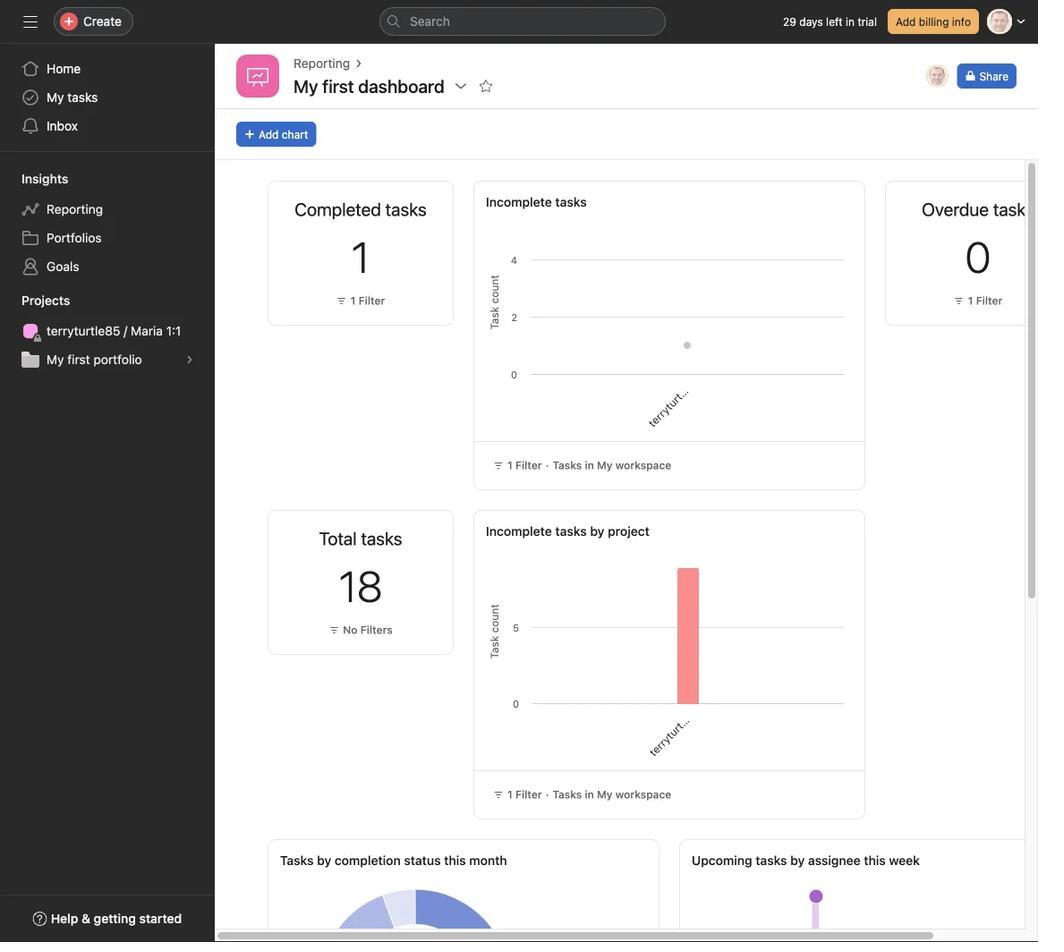 Task type: describe. For each thing, give the bounding box(es) containing it.
add chart button
[[236, 122, 316, 147]]

incomplete
[[486, 524, 552, 539]]

&
[[81, 911, 90, 926]]

days
[[799, 15, 823, 28]]

getting
[[94, 911, 136, 926]]

add billing info
[[896, 15, 971, 28]]

18 button
[[339, 561, 383, 611]]

2 by from the left
[[790, 853, 805, 868]]

workspace for incomplete tasks
[[615, 459, 671, 472]]

projects
[[21, 293, 70, 308]]

projects element
[[0, 285, 215, 378]]

upcoming
[[692, 853, 752, 868]]

incomplete tasks by project
[[486, 524, 650, 539]]

upcoming tasks by assignee this week
[[692, 853, 920, 868]]

help & getting started button
[[21, 903, 194, 935]]

projects button
[[0, 292, 70, 310]]

my first portfolio
[[47, 352, 142, 367]]

status
[[404, 853, 441, 868]]

more actions image
[[421, 200, 435, 214]]

goals link
[[11, 252, 204, 281]]

terryturtle85 / maria 1:1 inside projects element
[[47, 323, 181, 338]]

filters
[[360, 624, 393, 636]]

insights element
[[0, 163, 215, 285]]

tt button
[[925, 64, 950, 89]]

maria for incomplete tasks by project
[[699, 678, 728, 706]]

reporting link inside insights element
[[11, 195, 204, 224]]

tasks for incomplete tasks by project
[[553, 788, 582, 801]]

assignee
[[808, 853, 861, 868]]

my tasks link
[[11, 83, 204, 112]]

terryturtle85 / maria 1:1 link
[[11, 317, 204, 345]]

billing
[[919, 15, 949, 28]]

left
[[826, 15, 843, 28]]

create
[[83, 14, 122, 29]]

see details, my first portfolio image
[[184, 354, 195, 365]]

incomplete tasks
[[486, 195, 587, 209]]

add billing info button
[[888, 9, 979, 34]]

add to starred image
[[479, 79, 493, 93]]

create button
[[54, 7, 133, 36]]

share button
[[957, 64, 1017, 89]]

view chart image for 1
[[370, 200, 385, 214]]

18
[[339, 561, 383, 611]]

edit chart image for 1
[[396, 200, 410, 214]]

2 vertical spatial tasks
[[280, 853, 314, 868]]

goals
[[47, 259, 79, 274]]

no filters button
[[324, 621, 397, 639]]

reporting inside reporting link
[[47, 202, 103, 217]]

my for my first dashboard
[[294, 75, 318, 96]]

1:1 for incomplete tasks by project
[[721, 666, 739, 685]]

info
[[952, 15, 971, 28]]

portfolios
[[47, 230, 102, 245]]

0 vertical spatial in
[[846, 15, 855, 28]]

tasks by completion status this month
[[280, 853, 507, 868]]

view chart image for 0
[[988, 200, 1002, 214]]

1 filter button for 0
[[949, 292, 1007, 310]]



Task type: vqa. For each thing, say whether or not it's contained in the screenshot.
fifth Completed option from the top of the page
no



Task type: locate. For each thing, give the bounding box(es) containing it.
1 by from the left
[[317, 853, 331, 868]]

maria inside projects element
[[131, 323, 163, 338]]

2 vertical spatial maria
[[699, 678, 728, 706]]

1 horizontal spatial by
[[790, 853, 805, 868]]

1:1
[[166, 323, 181, 338], [720, 337, 738, 355], [721, 666, 739, 685]]

1 vertical spatial reporting
[[47, 202, 103, 217]]

1 horizontal spatial tasks
[[555, 524, 587, 539]]

2 vertical spatial in
[[585, 788, 594, 801]]

insights
[[21, 171, 68, 186]]

my tasks
[[47, 90, 98, 105]]

insights button
[[0, 170, 68, 188]]

1 vertical spatial workspace
[[615, 788, 671, 801]]

/
[[124, 323, 127, 338], [694, 370, 705, 382], [695, 700, 706, 711]]

this month
[[444, 853, 507, 868]]

0
[[965, 231, 991, 282]]

reporting
[[294, 56, 350, 71], [47, 202, 103, 217]]

tasks inside global element
[[67, 90, 98, 105]]

in for incomplete tasks
[[585, 459, 594, 472]]

portfolios link
[[11, 224, 204, 252]]

1 tasks in my workspace from the top
[[553, 459, 671, 472]]

reporting link up the my first dashboard
[[294, 54, 350, 73]]

terryturtle85 for incomplete tasks by project
[[647, 704, 701, 759]]

/ for incomplete tasks
[[694, 370, 705, 382]]

tasks in my workspace for incomplete tasks by project
[[553, 788, 671, 801]]

0 horizontal spatial view chart image
[[370, 200, 385, 214]]

2 vertical spatial terryturtle85
[[647, 704, 701, 759]]

terryturtle85 / maria 1:1 for incomplete tasks by project
[[647, 666, 739, 759]]

1 vertical spatial tasks in my workspace
[[553, 788, 671, 801]]

filter
[[359, 294, 385, 307], [976, 294, 1003, 307], [515, 459, 542, 472], [515, 788, 542, 801]]

workspace for incomplete tasks by project
[[615, 788, 671, 801]]

home link
[[11, 55, 204, 83]]

tasks for upcoming
[[756, 853, 787, 868]]

first
[[67, 352, 90, 367]]

edit chart image for 18
[[396, 529, 410, 543]]

0 horizontal spatial add
[[259, 128, 279, 140]]

completed tasks
[[295, 199, 427, 220]]

add left chart
[[259, 128, 279, 140]]

tasks for incomplete tasks
[[553, 459, 582, 472]]

tasks in my workspace for incomplete tasks
[[553, 459, 671, 472]]

0 horizontal spatial 1 filter button
[[332, 292, 390, 310]]

0 vertical spatial add
[[896, 15, 916, 28]]

tasks right upcoming
[[756, 853, 787, 868]]

my inside global element
[[47, 90, 64, 105]]

1 view chart image from the left
[[370, 200, 385, 214]]

search
[[410, 14, 450, 29]]

1:1 inside projects element
[[166, 323, 181, 338]]

inbox
[[47, 119, 78, 133]]

maria
[[131, 323, 163, 338], [698, 348, 727, 377], [699, 678, 728, 706]]

add chart
[[259, 128, 308, 140]]

2 workspace from the top
[[615, 788, 671, 801]]

view chart image up 0
[[988, 200, 1002, 214]]

1 vertical spatial terryturtle85
[[646, 375, 701, 429]]

1 horizontal spatial reporting
[[294, 56, 350, 71]]

this week
[[864, 853, 920, 868]]

by project
[[590, 524, 650, 539]]

help
[[51, 911, 78, 926]]

reporting up the my first dashboard
[[294, 56, 350, 71]]

add for add billing info
[[896, 15, 916, 28]]

2 tasks in my workspace from the top
[[553, 788, 671, 801]]

0 horizontal spatial by
[[317, 853, 331, 868]]

add
[[896, 15, 916, 28], [259, 128, 279, 140]]

my for my first portfolio
[[47, 352, 64, 367]]

2 view chart image from the left
[[988, 200, 1002, 214]]

tasks in my workspace
[[553, 459, 671, 472], [553, 788, 671, 801]]

2 1 filter button from the left
[[949, 292, 1007, 310]]

chart
[[282, 128, 308, 140]]

1 vertical spatial reporting link
[[11, 195, 204, 224]]

hide sidebar image
[[23, 14, 38, 29]]

my for my tasks
[[47, 90, 64, 105]]

1 horizontal spatial view chart image
[[988, 200, 1002, 214]]

overdue tasks
[[922, 199, 1034, 220]]

portfolio
[[93, 352, 142, 367]]

0 button
[[965, 231, 991, 282]]

terryturtle85 inside projects element
[[47, 323, 120, 338]]

view chart image left more actions image
[[370, 200, 385, 214]]

1 filter button down "1" button
[[332, 292, 390, 310]]

report image
[[247, 65, 268, 87]]

in
[[846, 15, 855, 28], [585, 459, 594, 472], [585, 788, 594, 801]]

29 days left in trial
[[783, 15, 877, 28]]

global element
[[0, 44, 215, 151]]

29
[[783, 15, 796, 28]]

tt
[[930, 70, 944, 82]]

reporting link up portfolios
[[11, 195, 204, 224]]

2 vertical spatial tasks
[[756, 853, 787, 868]]

1 filter button down 0
[[949, 292, 1007, 310]]

my first dashboard
[[294, 75, 445, 96]]

maria for incomplete tasks
[[698, 348, 727, 377]]

0 vertical spatial reporting link
[[294, 54, 350, 73]]

view chart image
[[370, 529, 385, 543]]

1:1 for incomplete tasks
[[720, 337, 738, 355]]

1 horizontal spatial reporting link
[[294, 54, 350, 73]]

show options image
[[454, 79, 468, 93]]

total tasks
[[319, 528, 402, 549]]

no filters
[[343, 624, 393, 636]]

0 vertical spatial maria
[[131, 323, 163, 338]]

edit chart image
[[396, 200, 410, 214], [1013, 200, 1027, 214], [396, 529, 410, 543], [1013, 858, 1027, 872]]

0 vertical spatial /
[[124, 323, 127, 338]]

by
[[317, 853, 331, 868], [790, 853, 805, 868]]

workspace
[[615, 459, 671, 472], [615, 788, 671, 801]]

tasks
[[553, 459, 582, 472], [553, 788, 582, 801], [280, 853, 314, 868]]

1 horizontal spatial add
[[896, 15, 916, 28]]

1 vertical spatial tasks
[[555, 524, 587, 539]]

edit chart image for 0
[[1013, 200, 1027, 214]]

0 horizontal spatial reporting
[[47, 202, 103, 217]]

1 vertical spatial maria
[[698, 348, 727, 377]]

inbox link
[[11, 112, 204, 140]]

home
[[47, 61, 81, 76]]

1 button
[[351, 231, 370, 282]]

by left the completion
[[317, 853, 331, 868]]

tasks for incomplete
[[555, 524, 587, 539]]

tasks for my
[[67, 90, 98, 105]]

reporting up portfolios
[[47, 202, 103, 217]]

2 vertical spatial /
[[695, 700, 706, 711]]

1 filter button
[[332, 292, 390, 310], [949, 292, 1007, 310]]

0 vertical spatial workspace
[[615, 459, 671, 472]]

1 vertical spatial add
[[259, 128, 279, 140]]

tasks down home
[[67, 90, 98, 105]]

0 horizontal spatial tasks
[[67, 90, 98, 105]]

terryturtle85
[[47, 323, 120, 338], [646, 375, 701, 429], [647, 704, 701, 759]]

terryturtle85 for incomplete tasks
[[646, 375, 701, 429]]

view chart image
[[370, 200, 385, 214], [988, 200, 1002, 214]]

1 1 filter button from the left
[[332, 292, 390, 310]]

1 filter
[[350, 294, 385, 307], [968, 294, 1003, 307], [507, 459, 542, 472], [507, 788, 542, 801]]

/ for incomplete tasks by project
[[695, 700, 706, 711]]

0 horizontal spatial reporting link
[[11, 195, 204, 224]]

add left billing
[[896, 15, 916, 28]]

share
[[979, 70, 1008, 82]]

completion
[[335, 853, 401, 868]]

in for incomplete tasks by project
[[585, 788, 594, 801]]

my
[[294, 75, 318, 96], [47, 90, 64, 105], [47, 352, 64, 367], [597, 459, 613, 472], [597, 788, 613, 801]]

terryturtle85 / maria 1:1
[[47, 323, 181, 338], [646, 337, 738, 429], [647, 666, 739, 759]]

1 vertical spatial tasks
[[553, 788, 582, 801]]

0 vertical spatial tasks
[[67, 90, 98, 105]]

started
[[139, 911, 182, 926]]

2 horizontal spatial tasks
[[756, 853, 787, 868]]

/ inside terryturtle85 / maria 1:1 link
[[124, 323, 127, 338]]

tasks
[[67, 90, 98, 105], [555, 524, 587, 539], [756, 853, 787, 868]]

my first portfolio link
[[11, 345, 204, 374]]

no
[[343, 624, 357, 636]]

trial
[[858, 15, 877, 28]]

1 workspace from the top
[[615, 459, 671, 472]]

add for add chart
[[259, 128, 279, 140]]

1 filter button for 1
[[332, 292, 390, 310]]

1 vertical spatial in
[[585, 459, 594, 472]]

first dashboard
[[322, 75, 445, 96]]

my inside projects element
[[47, 352, 64, 367]]

terryturtle85 / maria 1:1 for incomplete tasks
[[646, 337, 738, 429]]

0 vertical spatial reporting
[[294, 56, 350, 71]]

tasks left by project
[[555, 524, 587, 539]]

0 vertical spatial terryturtle85
[[47, 323, 120, 338]]

search list box
[[379, 7, 666, 36]]

1 vertical spatial /
[[694, 370, 705, 382]]

0 vertical spatial tasks in my workspace
[[553, 459, 671, 472]]

search button
[[379, 7, 666, 36]]

help & getting started
[[51, 911, 182, 926]]

reporting link
[[294, 54, 350, 73], [11, 195, 204, 224]]

1 horizontal spatial 1 filter button
[[949, 292, 1007, 310]]

by left the "assignee"
[[790, 853, 805, 868]]

0 vertical spatial tasks
[[553, 459, 582, 472]]

1
[[351, 231, 370, 282], [350, 294, 356, 307], [968, 294, 973, 307], [507, 459, 513, 472], [507, 788, 513, 801]]



